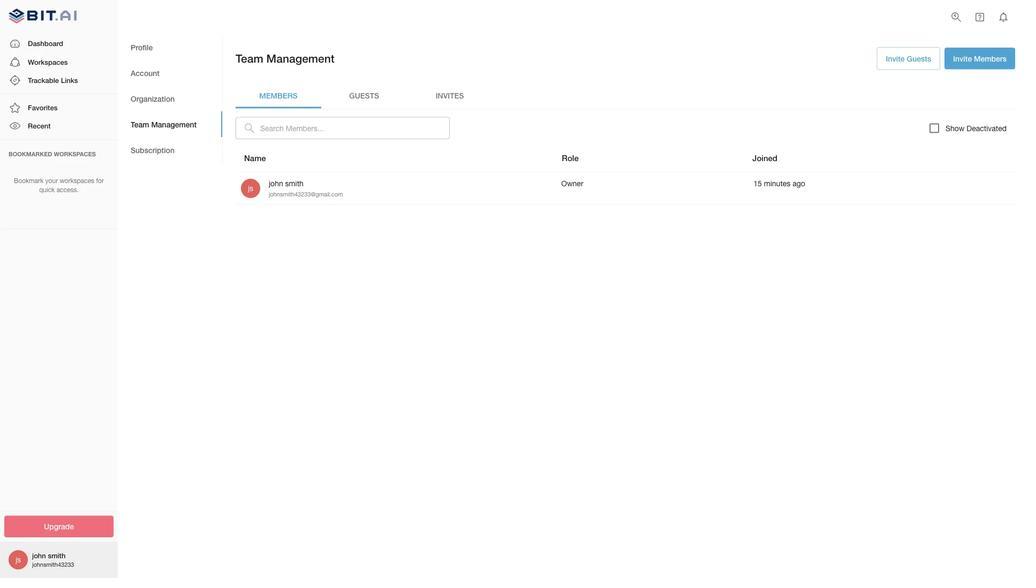 Task type: describe. For each thing, give the bounding box(es) containing it.
dashboard button
[[0, 35, 118, 53]]

invite for invite members
[[954, 54, 973, 63]]

invite for invite guests
[[886, 54, 905, 63]]

smith for john smith johnsmith43233
[[48, 552, 66, 560]]

members
[[259, 91, 298, 100]]

dashboard
[[28, 39, 63, 48]]

1 horizontal spatial team
[[236, 52, 263, 65]]

organization link
[[118, 86, 222, 111]]

workspaces
[[28, 58, 68, 66]]

1 vertical spatial js
[[16, 556, 21, 565]]

guests button
[[321, 83, 407, 108]]

subscription link
[[118, 137, 222, 163]]

name
[[244, 153, 266, 163]]

recent
[[28, 122, 51, 130]]

tab list containing members
[[236, 83, 1016, 108]]

minutes
[[764, 179, 791, 188]]

owner
[[562, 179, 584, 188]]

1 vertical spatial management
[[151, 120, 197, 129]]

15 minutes ago
[[754, 179, 806, 188]]

ago
[[793, 179, 806, 188]]

1 vertical spatial team
[[131, 120, 149, 129]]

john for john smith johnsmith43233@gmail.com
[[269, 179, 283, 188]]

invite members
[[954, 54, 1007, 63]]

access.
[[57, 186, 79, 194]]

john smith johnsmith43233@gmail.com
[[269, 179, 343, 198]]

invite members button
[[945, 48, 1016, 69]]

1 horizontal spatial management
[[267, 52, 335, 65]]

show deactivated
[[946, 124, 1007, 133]]

tab list containing profile
[[118, 34, 222, 163]]

profile
[[131, 43, 153, 52]]

for
[[96, 177, 104, 185]]

john for john smith johnsmith43233
[[32, 552, 46, 560]]

Search Members... search field
[[260, 117, 450, 139]]

upgrade button
[[4, 516, 114, 538]]

organization
[[131, 94, 175, 103]]

bookmarked
[[9, 151, 52, 158]]

johnsmith43233
[[32, 562, 74, 569]]

invite guests
[[886, 54, 932, 63]]



Task type: vqa. For each thing, say whether or not it's contained in the screenshot.
"Members" associated with Invite Members
no



Task type: locate. For each thing, give the bounding box(es) containing it.
trackable
[[28, 76, 59, 84]]

workspaces
[[60, 177, 94, 185]]

profile link
[[118, 34, 222, 60]]

smith for john smith johnsmith43233@gmail.com
[[285, 179, 304, 188]]

invite guests button
[[877, 47, 941, 70]]

smith up johnsmith43233
[[48, 552, 66, 560]]

invite left guests
[[886, 54, 905, 63]]

your
[[45, 177, 58, 185]]

john up johnsmith43233
[[32, 552, 46, 560]]

1 vertical spatial team management
[[131, 120, 197, 129]]

team up members
[[236, 52, 263, 65]]

team management inside the team management link
[[131, 120, 197, 129]]

joined
[[753, 153, 778, 163]]

workspaces
[[54, 151, 96, 158]]

0 horizontal spatial tab list
[[118, 34, 222, 163]]

john
[[269, 179, 283, 188], [32, 552, 46, 560]]

0 horizontal spatial invite
[[886, 54, 905, 63]]

smith
[[285, 179, 304, 188], [48, 552, 66, 560]]

invite left members
[[954, 54, 973, 63]]

quick
[[39, 186, 55, 194]]

team management down organization link
[[131, 120, 197, 129]]

bookmark your workspaces for quick access.
[[14, 177, 104, 194]]

deactivated
[[967, 124, 1007, 133]]

management up members button
[[267, 52, 335, 65]]

1 horizontal spatial tab list
[[236, 83, 1016, 108]]

smith up johnsmith43233@gmail.com
[[285, 179, 304, 188]]

1 vertical spatial smith
[[48, 552, 66, 560]]

team up 'subscription'
[[131, 120, 149, 129]]

0 vertical spatial team management
[[236, 52, 335, 65]]

members button
[[236, 83, 321, 108]]

0 horizontal spatial smith
[[48, 552, 66, 560]]

favorites button
[[0, 99, 118, 117]]

0 horizontal spatial management
[[151, 120, 197, 129]]

team management up members button
[[236, 52, 335, 65]]

0 horizontal spatial team
[[131, 120, 149, 129]]

team
[[236, 52, 263, 65], [131, 120, 149, 129]]

trackable links button
[[0, 71, 118, 90]]

bookmark
[[14, 177, 44, 185]]

15
[[754, 179, 762, 188]]

johnsmith43233@gmail.com
[[269, 191, 343, 198]]

role
[[562, 153, 579, 163]]

js
[[248, 184, 253, 193], [16, 556, 21, 565]]

1 horizontal spatial team management
[[236, 52, 335, 65]]

1 horizontal spatial john
[[269, 179, 283, 188]]

0 horizontal spatial team management
[[131, 120, 197, 129]]

smith inside john smith johnsmith43233@gmail.com
[[285, 179, 304, 188]]

js left 'john smith johnsmith43233'
[[16, 556, 21, 565]]

0 vertical spatial management
[[267, 52, 335, 65]]

show
[[946, 124, 965, 133]]

account link
[[118, 60, 222, 86]]

links
[[61, 76, 78, 84]]

john inside john smith johnsmith43233@gmail.com
[[269, 179, 283, 188]]

0 vertical spatial john
[[269, 179, 283, 188]]

invites button
[[407, 83, 493, 108]]

0 horizontal spatial john
[[32, 552, 46, 560]]

team management
[[236, 52, 335, 65], [131, 120, 197, 129]]

invite inside button
[[886, 54, 905, 63]]

1 horizontal spatial js
[[248, 184, 253, 193]]

recent button
[[0, 117, 118, 135]]

guests
[[907, 54, 932, 63]]

account
[[131, 68, 160, 77]]

members
[[975, 54, 1007, 63]]

bookmarked workspaces
[[9, 151, 96, 158]]

subscription
[[131, 146, 175, 154]]

invites
[[436, 91, 464, 100]]

guests
[[349, 91, 379, 100]]

1 horizontal spatial invite
[[954, 54, 973, 63]]

favorites
[[28, 104, 58, 112]]

2 invite from the left
[[954, 54, 973, 63]]

0 horizontal spatial js
[[16, 556, 21, 565]]

upgrade
[[44, 523, 74, 531]]

tab list
[[118, 34, 222, 163], [236, 83, 1016, 108]]

trackable links
[[28, 76, 78, 84]]

invite
[[886, 54, 905, 63], [954, 54, 973, 63]]

smith inside 'john smith johnsmith43233'
[[48, 552, 66, 560]]

workspaces button
[[0, 53, 118, 71]]

1 horizontal spatial smith
[[285, 179, 304, 188]]

0 vertical spatial smith
[[285, 179, 304, 188]]

john smith johnsmith43233
[[32, 552, 74, 569]]

1 vertical spatial john
[[32, 552, 46, 560]]

js down name
[[248, 184, 253, 193]]

0 vertical spatial team
[[236, 52, 263, 65]]

team management link
[[118, 111, 222, 137]]

john inside 'john smith johnsmith43233'
[[32, 552, 46, 560]]

management
[[267, 52, 335, 65], [151, 120, 197, 129]]

1 invite from the left
[[886, 54, 905, 63]]

0 vertical spatial js
[[248, 184, 253, 193]]

john up johnsmith43233@gmail.com
[[269, 179, 283, 188]]

management down organization link
[[151, 120, 197, 129]]

invite inside "button"
[[954, 54, 973, 63]]



